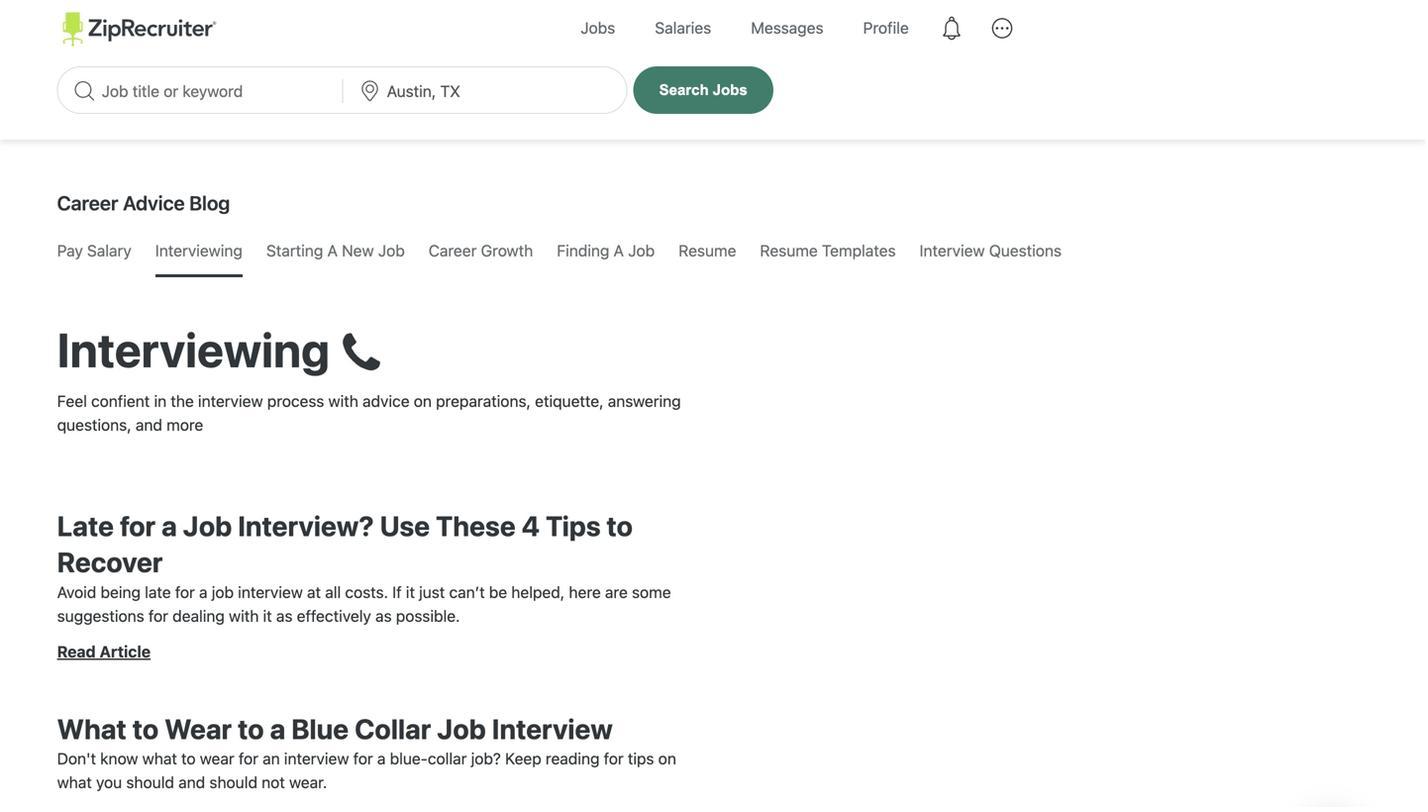 Task type: describe. For each thing, give the bounding box(es) containing it.
preparations,
[[436, 392, 531, 411]]

interviewing
[[155, 241, 243, 260]]

starting a new job
[[266, 241, 405, 260]]

for down 'collar'
[[353, 750, 373, 769]]

interview inside what to wear to a blue collar job interview don't know what to wear for an interview for a blue-collar job? keep reading for tips on what you should and should not wear.
[[492, 713, 613, 745]]

pay salary
[[57, 241, 132, 260]]

career for career advice blog
[[57, 191, 118, 215]]

0 vertical spatial what
[[142, 750, 177, 769]]

resume for resume
[[679, 241, 737, 260]]

for right late
[[175, 583, 195, 602]]

here
[[569, 583, 601, 602]]

being
[[101, 583, 141, 602]]

an
[[263, 750, 280, 769]]

resume link
[[679, 227, 737, 274]]

late
[[57, 510, 114, 543]]

ziprecruiter image
[[63, 13, 217, 46]]

to inside the late for a job interview? use these 4 tips to recover avoid being late for a job interview at all costs. if it just can't be helped, here are some suggestions for dealing with it as effectively as possible.
[[607, 510, 633, 543]]

search
[[660, 82, 709, 98]]

4
[[522, 510, 540, 543]]

job
[[212, 583, 234, 602]]

1 horizontal spatial interview
[[920, 241, 985, 260]]

tips
[[628, 750, 655, 769]]

finding a job link
[[557, 227, 655, 274]]

at
[[307, 583, 321, 602]]

to left wear
[[181, 750, 196, 769]]

interview?
[[238, 510, 374, 543]]

costs.
[[345, 583, 388, 602]]

career for career growth
[[429, 241, 477, 260]]

new
[[342, 241, 374, 260]]

job inside what to wear to a blue collar job interview don't know what to wear for an interview for a blue-collar job? keep reading for tips on what you should and should not wear.
[[437, 713, 486, 745]]

messages link
[[736, 0, 839, 56]]

recover
[[57, 546, 163, 579]]

collar
[[428, 750, 467, 769]]

to up know
[[133, 713, 159, 745]]

growth
[[481, 241, 533, 260]]

finding a job
[[557, 241, 655, 260]]

on inside what to wear to a blue collar job interview don't know what to wear for an interview for a blue-collar job? keep reading for tips on what you should and should not wear.
[[659, 750, 677, 769]]

jobs inside 'main' element
[[581, 18, 616, 37]]

salaries link
[[640, 0, 727, 56]]

are
[[605, 583, 628, 602]]

feel
[[57, 392, 87, 411]]

templates
[[822, 241, 896, 260]]

questions
[[990, 241, 1062, 260]]

blue
[[292, 713, 349, 745]]

with inside the late for a job interview? use these 4 tips to recover avoid being late for a job interview at all costs. if it just can't be helped, here are some suggestions for dealing with it as effectively as possible.
[[229, 607, 259, 626]]

the
[[171, 392, 194, 411]]

job inside the "finding a job" link
[[628, 241, 655, 260]]

notifications image
[[929, 5, 975, 51]]

read
[[57, 642, 96, 661]]

suggestions
[[57, 607, 144, 626]]

interview inside the late for a job interview? use these 4 tips to recover avoid being late for a job interview at all costs. if it just can't be helped, here are some suggestions for dealing with it as effectively as possible.
[[238, 583, 303, 602]]

messages
[[751, 18, 824, 37]]

collar
[[355, 713, 431, 745]]

some
[[632, 583, 671, 602]]

2 should from the left
[[209, 774, 258, 792]]

be
[[489, 583, 507, 602]]

1 should from the left
[[126, 774, 174, 792]]

with inside feel confient in the interview process with advice on preparations, etiquette, answering questions, and more
[[329, 392, 359, 411]]

a for finding
[[614, 241, 624, 260]]

advice
[[123, 191, 185, 215]]

a left the job
[[199, 583, 208, 602]]

interviewing link
[[155, 227, 243, 274]]

job inside the late for a job interview? use these 4 tips to recover avoid being late for a job interview at all costs. if it just can't be helped, here are some suggestions for dealing with it as effectively as possible.
[[183, 510, 232, 543]]

main element
[[57, 0, 1370, 56]]

you
[[96, 774, 122, 792]]

what to wear to a blue collar job interview don't know what to wear for an interview for a blue-collar job? keep reading for tips on what you should and should not wear.
[[57, 713, 677, 792]]

know
[[100, 750, 138, 769]]

blog
[[189, 191, 230, 215]]

interview questions link
[[920, 227, 1062, 274]]

just
[[419, 583, 445, 602]]

more
[[167, 416, 203, 435]]

a up an
[[270, 713, 286, 745]]

finding
[[557, 241, 610, 260]]

process
[[267, 392, 324, 411]]

job?
[[471, 750, 501, 769]]



Task type: locate. For each thing, give the bounding box(es) containing it.
job
[[378, 241, 405, 260], [628, 241, 655, 260], [183, 510, 232, 543], [437, 713, 486, 745]]

all
[[325, 583, 341, 602]]

0 horizontal spatial what
[[57, 774, 92, 792]]

1 horizontal spatial jobs
[[713, 82, 748, 98]]

1 vertical spatial what
[[57, 774, 92, 792]]

1 vertical spatial and
[[179, 774, 205, 792]]

on inside feel confient in the interview process with advice on preparations, etiquette, answering questions, and more
[[414, 392, 432, 411]]

it right if
[[406, 583, 415, 602]]

with down the job
[[229, 607, 259, 626]]

interview inside feel confient in the interview process with advice on preparations, etiquette, answering questions, and more
[[198, 392, 263, 411]]

and inside feel confient in the interview process with advice on preparations, etiquette, answering questions, and more
[[136, 416, 162, 435]]

avoid
[[57, 583, 96, 602]]

Search job title or keyword search field
[[58, 67, 341, 113]]

on right advice
[[414, 392, 432, 411]]

article
[[100, 642, 151, 661]]

should down wear
[[209, 774, 258, 792]]

effectively
[[297, 607, 371, 626]]

as down costs.
[[376, 607, 392, 626]]

reading
[[546, 750, 600, 769]]

interview up the reading at the left of page
[[492, 713, 613, 745]]

jobs
[[581, 18, 616, 37], [713, 82, 748, 98]]

job right finding on the top
[[628, 241, 655, 260]]

tips
[[546, 510, 601, 543]]

0 horizontal spatial it
[[263, 607, 272, 626]]

career advice blog
[[57, 191, 230, 215]]

on
[[414, 392, 432, 411], [659, 750, 677, 769]]

1 horizontal spatial with
[[329, 392, 359, 411]]

1 vertical spatial career
[[429, 241, 477, 260]]

2 as from the left
[[376, 607, 392, 626]]

what
[[57, 713, 127, 745]]

wear.
[[289, 774, 327, 792]]

1 a from the left
[[327, 241, 338, 260]]

questions,
[[57, 416, 131, 435]]

for down late
[[149, 607, 168, 626]]

helped,
[[512, 583, 565, 602]]

interview
[[198, 392, 263, 411], [238, 583, 303, 602], [284, 750, 349, 769]]

1 as from the left
[[276, 607, 293, 626]]

what
[[142, 750, 177, 769], [57, 774, 92, 792]]

not
[[262, 774, 285, 792]]

2 a from the left
[[614, 241, 624, 260]]

0 vertical spatial it
[[406, 583, 415, 602]]

and inside what to wear to a blue collar job interview don't know what to wear for an interview for a blue-collar job? keep reading for tips on what you should and should not wear.
[[179, 774, 205, 792]]

0 vertical spatial interview
[[198, 392, 263, 411]]

profile
[[864, 18, 909, 37]]

0 horizontal spatial and
[[136, 416, 162, 435]]

a up late
[[162, 510, 177, 543]]

0 vertical spatial with
[[329, 392, 359, 411]]

should
[[126, 774, 174, 792], [209, 774, 258, 792]]

these
[[436, 510, 516, 543]]

in
[[154, 392, 167, 411]]

advice
[[363, 392, 410, 411]]

a for starting
[[327, 241, 338, 260]]

a
[[162, 510, 177, 543], [199, 583, 208, 602], [270, 713, 286, 745], [377, 750, 386, 769]]

use
[[380, 510, 430, 543]]

0 vertical spatial jobs
[[581, 18, 616, 37]]

1 horizontal spatial and
[[179, 774, 205, 792]]

1 horizontal spatial on
[[659, 750, 677, 769]]

feel confient in the interview process with advice on preparations, etiquette, answering questions, and more
[[57, 392, 681, 435]]

jobs link
[[566, 0, 630, 56]]

1 vertical spatial on
[[659, 750, 677, 769]]

answering
[[608, 392, 681, 411]]

1 horizontal spatial career
[[429, 241, 477, 260]]

0 horizontal spatial with
[[229, 607, 259, 626]]

interview left at
[[238, 583, 303, 602]]

don't
[[57, 750, 96, 769]]

1 vertical spatial interview
[[238, 583, 303, 602]]

1 horizontal spatial should
[[209, 774, 258, 792]]

to
[[607, 510, 633, 543], [133, 713, 159, 745], [238, 713, 264, 745], [181, 750, 196, 769]]

Location search field
[[343, 67, 627, 113]]

1 vertical spatial interview
[[492, 713, 613, 745]]

wear
[[165, 713, 232, 745]]

1 horizontal spatial resume
[[760, 241, 818, 260]]

with
[[329, 392, 359, 411], [229, 607, 259, 626]]

0 vertical spatial interview
[[920, 241, 985, 260]]

pay salary link
[[57, 227, 132, 274]]

0 horizontal spatial career
[[57, 191, 118, 215]]

and down 'in'
[[136, 416, 162, 435]]

1 horizontal spatial what
[[142, 750, 177, 769]]

career advice blog link
[[57, 179, 230, 227]]

1 vertical spatial with
[[229, 607, 259, 626]]

0 horizontal spatial resume
[[679, 241, 737, 260]]

resume templates link
[[760, 227, 896, 274]]

with left advice
[[329, 392, 359, 411]]

possible.
[[396, 607, 460, 626]]

0 horizontal spatial as
[[276, 607, 293, 626]]

jobs inside button
[[713, 82, 748, 98]]

1 horizontal spatial as
[[376, 607, 392, 626]]

late for a job interview? use these 4 tips to recover avoid being late for a job interview at all costs. if it just can't be helped, here are some suggestions for dealing with it as effectively as possible.
[[57, 510, 671, 626]]

if
[[393, 583, 402, 602]]

to up an
[[238, 713, 264, 745]]

1 resume from the left
[[679, 241, 737, 260]]

a left new at the left of the page
[[327, 241, 338, 260]]

jobs right the search
[[713, 82, 748, 98]]

pay
[[57, 241, 83, 260]]

0 horizontal spatial should
[[126, 774, 174, 792]]

interview inside what to wear to a blue collar job interview don't know what to wear for an interview for a blue-collar job? keep reading for tips on what you should and should not wear.
[[284, 750, 349, 769]]

what down don't
[[57, 774, 92, 792]]

starting
[[266, 241, 323, 260]]

1 vertical spatial it
[[263, 607, 272, 626]]

job up the job
[[183, 510, 232, 543]]

it
[[406, 583, 415, 602], [263, 607, 272, 626]]

0 vertical spatial career
[[57, 191, 118, 215]]

salary
[[87, 241, 132, 260]]

it left effectively
[[263, 607, 272, 626]]

interview up wear.
[[284, 750, 349, 769]]

resume templates
[[760, 241, 896, 260]]

1 vertical spatial jobs
[[713, 82, 748, 98]]

job right new at the left of the page
[[378, 241, 405, 260]]

a
[[327, 241, 338, 260], [614, 241, 624, 260]]

dealing
[[173, 607, 225, 626]]

menu image
[[980, 5, 1025, 51]]

job up collar on the bottom of the page
[[437, 713, 486, 745]]

1 horizontal spatial a
[[614, 241, 624, 260]]

and
[[136, 416, 162, 435], [179, 774, 205, 792]]

career
[[57, 191, 118, 215], [429, 241, 477, 260]]

search jobs
[[660, 82, 748, 98]]

0 horizontal spatial a
[[327, 241, 338, 260]]

job inside starting a new job link
[[378, 241, 405, 260]]

for up recover
[[120, 510, 156, 543]]

a left blue-
[[377, 750, 386, 769]]

0 horizontal spatial on
[[414, 392, 432, 411]]

search jobs button
[[634, 66, 774, 114]]

salaries
[[655, 18, 712, 37]]

for
[[120, 510, 156, 543], [175, 583, 195, 602], [149, 607, 168, 626], [239, 750, 259, 769], [353, 750, 373, 769], [604, 750, 624, 769]]

1 horizontal spatial it
[[406, 583, 415, 602]]

2 vertical spatial interview
[[284, 750, 349, 769]]

0 vertical spatial and
[[136, 416, 162, 435]]

0 vertical spatial on
[[414, 392, 432, 411]]

can't
[[449, 583, 485, 602]]

should down know
[[126, 774, 174, 792]]

confient
[[91, 392, 150, 411]]

wear
[[200, 750, 235, 769]]

2 resume from the left
[[760, 241, 818, 260]]

to right tips
[[607, 510, 633, 543]]

career up pay salary
[[57, 191, 118, 215]]

career growth link
[[429, 227, 533, 274]]

starting a new job link
[[266, 227, 405, 274]]

late
[[145, 583, 171, 602]]

resume
[[679, 241, 737, 260], [760, 241, 818, 260]]

keep
[[505, 750, 542, 769]]

what right know
[[142, 750, 177, 769]]

0 horizontal spatial interview
[[492, 713, 613, 745]]

interview left questions
[[920, 241, 985, 260]]

as
[[276, 607, 293, 626], [376, 607, 392, 626]]

for left tips
[[604, 750, 624, 769]]

career left growth
[[429, 241, 477, 260]]

and down wear
[[179, 774, 205, 792]]

career growth
[[429, 241, 533, 260]]

etiquette,
[[535, 392, 604, 411]]

as left effectively
[[276, 607, 293, 626]]

blue-
[[390, 750, 428, 769]]

0 horizontal spatial jobs
[[581, 18, 616, 37]]

a right finding on the top
[[614, 241, 624, 260]]

interview right the
[[198, 392, 263, 411]]

profile link
[[849, 0, 924, 56]]

jobs left salaries
[[581, 18, 616, 37]]

on right tips
[[659, 750, 677, 769]]

interview
[[920, 241, 985, 260], [492, 713, 613, 745]]

for left an
[[239, 750, 259, 769]]

resume for resume templates
[[760, 241, 818, 260]]

interview questions
[[920, 241, 1062, 260]]

read article
[[57, 642, 151, 661]]



Task type: vqa. For each thing, say whether or not it's contained in the screenshot.
the bottommost job card menu Element
no



